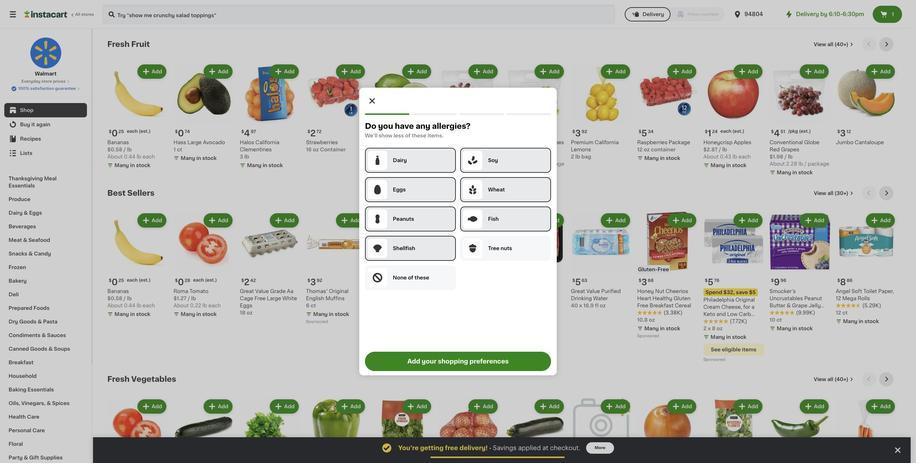 Task type: describe. For each thing, give the bounding box(es) containing it.
100% satisfaction guarantee button
[[11, 84, 80, 92]]

oils, vinegars, & spices link
[[4, 397, 87, 410]]

10.8
[[637, 318, 648, 323]]

2.28
[[787, 161, 798, 166]]

12 inside raspberries package 12 oz container
[[637, 147, 643, 152]]

1 vertical spatial of
[[408, 275, 414, 280]]

2 horizontal spatial free
[[658, 267, 669, 272]]

none of these
[[393, 275, 429, 280]]

0 horizontal spatial 8
[[712, 326, 716, 331]]

$ 0 25 each (est.) for 0
[[109, 129, 151, 137]]

(40+) for fruit
[[835, 42, 849, 47]]

recipes link
[[4, 132, 87, 146]]

gluten-
[[638, 267, 658, 272]]

less
[[394, 133, 404, 138]]

1 vertical spatial these
[[415, 275, 429, 280]]

large inside hass large avocado 1 ct
[[188, 140, 202, 145]]

breakfast inside honey nut cheerios heart healthy gluten free breakfast cereal
[[650, 303, 674, 308]]

& inside smucker's uncrustables peanut butter & grape jelly sandwich
[[787, 303, 791, 308]]

$ 8 86
[[838, 278, 853, 286]]

$ 5 76
[[705, 278, 720, 286]]

94804
[[745, 11, 763, 17]]

philadelphia original cream cheese, for a keto and low carb lifestyle
[[704, 298, 755, 324]]

each inside roma tomato $1.27 / lb about 0.22 lb each
[[208, 303, 221, 308]]

3 for spend $20, save $5
[[377, 278, 382, 286]]

10 ct
[[770, 318, 782, 323]]

condiments & sauces link
[[4, 329, 87, 342]]

$ for honey nut cheerios heart healthy gluten free breakfast cereal
[[639, 279, 642, 283]]

roma
[[174, 289, 188, 294]]

$ 5 23 /pkg (est.)
[[440, 129, 480, 137]]

canned
[[9, 347, 29, 352]]

view for 3
[[814, 42, 827, 47]]

$ for jumbo cantaloupe
[[838, 130, 840, 134]]

item carousel region containing fresh vegetables
[[107, 372, 897, 463]]

(30+)
[[835, 191, 849, 196]]

walmart link
[[30, 37, 61, 77]]

do you have any allergies? we'll show less of these items.
[[365, 122, 471, 138]]

x inside the great value purified drinking water 40 x 16.9 fl oz
[[579, 303, 582, 308]]

great for 2
[[240, 289, 254, 294]]

about inside roma tomato $1.27 / lb about 0.22 lb each
[[174, 303, 189, 308]]

oz inside strawberries 16 oz container
[[313, 147, 319, 152]]

$ 0 28 each (est.)
[[175, 278, 217, 286]]

72
[[317, 130, 322, 134]]

package
[[669, 140, 691, 145]]

3 for premium california lemons
[[575, 129, 581, 137]]

premium
[[571, 140, 594, 145]]

1 vertical spatial essentials
[[28, 387, 54, 392]]

seedless inside green seedless grapes bag
[[522, 140, 545, 145]]

80%/20%
[[505, 296, 529, 301]]

thomas'
[[306, 289, 328, 294]]

dairy for dairy
[[393, 158, 407, 163]]

1 vertical spatial eggs
[[29, 210, 42, 216]]

76
[[714, 279, 720, 283]]

floral
[[9, 442, 23, 447]]

(7.72k)
[[730, 319, 747, 324]]

oz right 10.8 at the bottom right of the page
[[649, 318, 655, 323]]

paper,
[[879, 289, 894, 294]]

save for 5
[[736, 290, 748, 295]]

each inside honeycrisp apples $2.87 / lb about 0.43 lb each
[[739, 154, 751, 159]]

recipes
[[20, 136, 41, 141]]

dry goods & pasta
[[9, 319, 58, 324]]

your
[[422, 359, 437, 364]]

1 inside "button"
[[892, 12, 894, 17]]

$0.28 each (estimated) element
[[174, 275, 234, 288]]

ct down mega
[[843, 310, 848, 315]]

fresh fruit
[[107, 40, 150, 48]]

condiments
[[9, 333, 40, 338]]

92 for premium california lemons
[[582, 130, 587, 134]]

2 left 72
[[310, 129, 316, 137]]

raspberries package 12 oz container
[[637, 140, 691, 152]]

essentials inside thanksgiving meal essentials
[[9, 183, 35, 188]]

1 inside hass large avocado 1 ct
[[174, 147, 176, 152]]

package inside conventional globe red grapes $1.98 / lb about 2.28 lb / package
[[808, 161, 830, 166]]

(est.) inside $1.24 each (estimated) element
[[733, 129, 745, 134]]

oils,
[[9, 401, 20, 406]]

18 inside 22 18
[[454, 279, 459, 283]]

& left pasta
[[38, 319, 42, 324]]

5 for $ 5 63
[[575, 278, 581, 286]]

eligible
[[722, 347, 741, 352]]

spend $20, save $5
[[375, 290, 425, 295]]

save for 3
[[405, 290, 417, 295]]

more button
[[586, 442, 614, 454]]

view all (40+) for fruit
[[814, 42, 849, 47]]

free
[[445, 445, 458, 451]]

$0.25 each (estimated) element for each (est.)
[[107, 275, 168, 288]]

spend for 3
[[375, 290, 391, 295]]

/ inside roma tomato $1.27 / lb about 0.22 lb each
[[188, 296, 190, 301]]

globe
[[805, 140, 820, 145]]

$5 for 3
[[418, 290, 425, 295]]

dairy for dairy & eggs
[[9, 210, 23, 216]]

meat & seafood link
[[4, 233, 87, 247]]

$32,
[[724, 290, 735, 295]]

white
[[282, 296, 297, 301]]

22
[[443, 278, 454, 286]]

/ inside honeycrisp apples $2.87 / lb about 0.43 lb each
[[719, 147, 721, 152]]

savings
[[493, 445, 517, 451]]

view all (40+) button for fresh fruit
[[811, 37, 857, 52]]

frozen link
[[4, 261, 87, 274]]

3 for thomas' original english muffins
[[310, 278, 316, 286]]

eggs inside great value grade aa cage free large white eggs 18 oz
[[240, 303, 252, 308]]

product group containing 8
[[836, 212, 897, 327]]

seafood
[[28, 238, 50, 243]]

1 button
[[873, 6, 902, 23]]

2 up cage
[[244, 278, 250, 286]]

$2.87
[[704, 147, 718, 152]]

& left the sauces
[[42, 333, 46, 338]]

6
[[306, 303, 310, 308]]

$ 0 33
[[374, 129, 389, 137]]

shellfish
[[393, 246, 415, 251]]

$ for great value purified drinking water
[[573, 279, 575, 283]]

& left candy
[[29, 251, 33, 256]]

english
[[306, 296, 324, 301]]

97
[[251, 130, 256, 134]]

2 item carousel region from the top
[[107, 186, 897, 367]]

5 for $ 5 34
[[642, 129, 647, 137]]

/pkg (est.)
[[788, 129, 811, 134]]

$ for angel soft toilet paper, 12 mega rolls
[[838, 279, 840, 283]]

at
[[543, 445, 549, 451]]

oz inside the great value purified drinking water 40 x 16.9 fl oz
[[600, 303, 606, 308]]

condiments & sauces
[[9, 333, 66, 338]]

conventional
[[770, 140, 803, 145]]

4 for $ 4 97
[[244, 129, 250, 137]]

0 vertical spatial 8
[[840, 278, 846, 286]]

$5.72 element
[[505, 275, 565, 288]]

product group containing 9
[[770, 212, 830, 334]]

$ 3 92 for thomas' original english muffins
[[308, 278, 322, 286]]

goods for canned
[[30, 347, 47, 352]]

delivery for delivery by 6:10-6:30pm
[[796, 11, 819, 17]]

produce link
[[4, 193, 87, 206]]

beef chuck, ground, 80%/20%
[[505, 289, 557, 301]]

beverages link
[[4, 220, 87, 233]]

$ 9 96
[[771, 278, 787, 286]]

25 for 0
[[118, 130, 124, 134]]

10.8 oz
[[637, 318, 655, 323]]

it
[[31, 122, 35, 127]]

treatment tracker modal dialog
[[93, 437, 911, 463]]

floral link
[[4, 437, 87, 451]]

& up beverages
[[24, 210, 28, 216]]

bakery link
[[4, 274, 87, 288]]

package inside sun harvest seedless red grapes $2.18 / lb about 2.4 lb / package
[[474, 161, 495, 166]]

items
[[742, 347, 757, 352]]

(40+) for vegetables
[[835, 377, 849, 382]]

2.43
[[521, 161, 533, 166]]

grapes inside sun harvest seedless red grapes $2.18 / lb about 2.4 lb / package
[[450, 147, 468, 152]]

baking essentials
[[9, 387, 54, 392]]

california for halos california clementines 3 lb
[[256, 140, 280, 145]]

peanuts
[[393, 217, 414, 222]]

honey
[[637, 289, 654, 294]]

stores
[[81, 13, 94, 16]]

frozen
[[9, 265, 26, 270]]

of inside do you have any allergies? we'll show less of these items.
[[405, 133, 411, 138]]

grapes inside conventional globe red grapes $1.98 / lb about 2.28 lb / package
[[781, 147, 800, 152]]

nut
[[655, 289, 665, 294]]

have
[[395, 122, 414, 130]]

bananas for 0
[[107, 140, 129, 145]]

each inside lime 42 1 each
[[376, 147, 388, 152]]

33
[[383, 130, 389, 134]]

sponsored badge image for $ 3 68
[[637, 334, 659, 338]]

$0.58 for each (est.)
[[107, 296, 122, 301]]

thomas' original english muffins 6 ct
[[306, 289, 349, 308]]

ct right 10
[[777, 318, 782, 323]]

$ for great value grade aa cage free large white eggs
[[241, 279, 244, 283]]

health care link
[[4, 410, 87, 424]]

eggs inside add your shopping preferences element
[[393, 187, 406, 192]]

/pkg inside $ 5 23 /pkg (est.)
[[458, 129, 468, 134]]

clementines
[[240, 147, 272, 152]]

$0.25 each (estimated) element for 0
[[107, 126, 168, 139]]

oz inside raspberries package 12 oz container
[[644, 147, 650, 152]]

green seedless grapes bag
[[505, 140, 564, 152]]

lb inside the halos california clementines 3 lb
[[244, 154, 249, 159]]

$0.58 for 0
[[107, 147, 122, 152]]

1 inside lime 42 1 each
[[372, 147, 375, 152]]

canned goods & soups
[[9, 347, 70, 352]]

(9.99k)
[[796, 310, 816, 315]]

product group containing 22
[[439, 212, 499, 327]]

/pkg inside $4.51 per package (estimated) "element"
[[788, 129, 798, 134]]

1 package from the left
[[543, 161, 565, 166]]

roma tomato $1.27 / lb about 0.22 lb each
[[174, 289, 221, 308]]

nuts
[[501, 246, 512, 251]]

$ for spend $32, save $5
[[705, 279, 708, 283]]

3 view from the top
[[814, 377, 827, 382]]

these inside do you have any allergies? we'll show less of these items.
[[412, 133, 427, 138]]

18 inside great value grade aa cage free large white eggs 18 oz
[[240, 310, 246, 315]]



Task type: vqa. For each thing, say whether or not it's contained in the screenshot.


Task type: locate. For each thing, give the bounding box(es) containing it.
1 vertical spatial bananas
[[107, 289, 129, 294]]

$ for premium california lemons
[[573, 130, 575, 134]]

0 horizontal spatial x
[[579, 303, 582, 308]]

goods down condiments & sauces
[[30, 347, 47, 352]]

$ inside $ 5 23 /pkg (est.)
[[440, 130, 443, 134]]

0 horizontal spatial $5
[[418, 290, 425, 295]]

1 california from the left
[[595, 140, 619, 145]]

(est.)
[[139, 129, 151, 134], [733, 129, 745, 134], [799, 129, 811, 134], [469, 129, 480, 134], [139, 278, 151, 283], [205, 278, 217, 283]]

1 horizontal spatial x
[[708, 326, 711, 331]]

5 left 76
[[708, 278, 714, 286]]

$ 3 92 up thomas'
[[308, 278, 322, 286]]

96
[[781, 279, 787, 283]]

red inside sun harvest seedless red grapes $2.18 / lb about 2.4 lb / package
[[439, 147, 449, 152]]

0 vertical spatial $0.58
[[107, 147, 122, 152]]

0 horizontal spatial california
[[256, 140, 280, 145]]

18
[[454, 279, 459, 283], [240, 310, 246, 315]]

oz inside great value grade aa cage free large white eggs 18 oz
[[247, 310, 253, 315]]

$2.18
[[439, 154, 452, 159]]

delivery inside button
[[643, 12, 664, 17]]

package right 2.4
[[474, 161, 495, 166]]

2 california from the left
[[256, 140, 280, 145]]

goods down prepared foods
[[19, 319, 36, 324]]

0.44 for each (est.)
[[124, 303, 135, 308]]

about inside conventional globe red grapes $1.98 / lb about 2.28 lb / package
[[770, 161, 785, 166]]

red inside conventional globe red grapes $1.98 / lb about 2.28 lb / package
[[770, 147, 780, 152]]

16.9
[[584, 303, 594, 308]]

fresh left fruit
[[107, 40, 130, 48]]

delivery for delivery
[[643, 12, 664, 17]]

bananas $0.58 / lb about 0.44 lb each for 0
[[107, 140, 155, 159]]

x right 40
[[579, 303, 582, 308]]

california for premium california lemons 2 lb bag
[[595, 140, 619, 145]]

2 4 from the left
[[244, 129, 250, 137]]

8 down "lifestyle"
[[712, 326, 716, 331]]

2 $ 0 25 each (est.) from the top
[[109, 278, 151, 286]]

40
[[571, 303, 578, 308]]

1 bananas $0.58 / lb about 0.44 lb each from the top
[[107, 140, 155, 159]]

view inside popup button
[[814, 191, 827, 196]]

1 $0.58 from the top
[[107, 147, 122, 152]]

/pkg right 23
[[458, 129, 468, 134]]

value for 2
[[255, 289, 269, 294]]

1 $5 from the left
[[418, 290, 425, 295]]

& down uncrustables
[[787, 303, 791, 308]]

seedless inside sun harvest seedless red grapes $2.18 / lb about 2.4 lb / package
[[471, 140, 494, 145]]

$ inside $ 1 24
[[705, 130, 708, 134]]

2 horizontal spatial eggs
[[393, 187, 406, 192]]

x down "lifestyle"
[[708, 326, 711, 331]]

care
[[27, 415, 39, 420], [32, 428, 45, 433]]

0 horizontal spatial spend
[[375, 290, 391, 295]]

1 item carousel region from the top
[[107, 37, 897, 180]]

100% satisfaction guarantee
[[18, 87, 76, 91]]

goods for dry
[[19, 319, 36, 324]]

1 great from the left
[[571, 289, 585, 294]]

1 vertical spatial x
[[708, 326, 711, 331]]

0 horizontal spatial 42
[[250, 279, 256, 283]]

& right meat
[[23, 238, 27, 243]]

grapes down "conventional"
[[781, 147, 800, 152]]

2 spend from the left
[[706, 290, 723, 295]]

42
[[386, 140, 392, 145], [250, 279, 256, 283]]

3 package from the left
[[474, 161, 495, 166]]

$5 down none of these
[[418, 290, 425, 295]]

1 horizontal spatial california
[[595, 140, 619, 145]]

$0.25 each (estimated) element
[[107, 126, 168, 139], [107, 275, 168, 288]]

0 vertical spatial 25
[[118, 130, 124, 134]]

meal
[[44, 176, 57, 181]]

2 down "lifestyle"
[[704, 326, 707, 331]]

1 horizontal spatial 8
[[840, 278, 846, 286]]

checkout.
[[550, 445, 581, 451]]

avocado
[[203, 140, 225, 145]]

0 vertical spatial x
[[579, 303, 582, 308]]

large down grade
[[267, 296, 281, 301]]

2 $5 from the left
[[749, 290, 756, 295]]

0 vertical spatial bananas $0.58 / lb about 0.44 lb each
[[107, 140, 155, 159]]

2 bananas from the top
[[107, 289, 129, 294]]

$1.98
[[770, 154, 784, 159]]

1 horizontal spatial seedless
[[522, 140, 545, 145]]

all for 8
[[828, 191, 834, 196]]

$ inside $ 4 97
[[241, 130, 244, 134]]

0 horizontal spatial delivery
[[643, 12, 664, 17]]

1 vertical spatial bananas $0.58 / lb about 0.44 lb each
[[107, 289, 155, 308]]

0 vertical spatial 18
[[454, 279, 459, 283]]

care for personal care
[[32, 428, 45, 433]]

2 seedless from the left
[[471, 140, 494, 145]]

spend up philadelphia
[[706, 290, 723, 295]]

$ 2 42
[[241, 278, 256, 286]]

bananas $0.58 / lb about 0.44 lb each for each (est.)
[[107, 289, 155, 308]]

/
[[124, 147, 126, 152], [719, 147, 721, 152], [785, 154, 787, 159], [453, 154, 455, 159], [540, 161, 542, 166], [805, 161, 807, 166], [470, 161, 472, 166], [124, 296, 126, 301], [188, 296, 190, 301]]

1 seedless from the left
[[522, 140, 545, 145]]

$ inside $ 3 88
[[374, 279, 377, 283]]

12 inside $ 3 12
[[847, 130, 851, 134]]

1 horizontal spatial delivery
[[796, 11, 819, 17]]

soft
[[852, 289, 862, 294]]

california
[[595, 140, 619, 145], [256, 140, 280, 145]]

42 up cage
[[250, 279, 256, 283]]

buy it again link
[[4, 117, 87, 132]]

2 view from the top
[[814, 191, 827, 196]]

bananas
[[107, 140, 129, 145], [107, 289, 129, 294]]

4 for $ 4 51
[[774, 129, 780, 137]]

92 for thomas' original english muffins
[[317, 279, 322, 283]]

$ inside $ 0 28 each (est.)
[[175, 279, 178, 283]]

$ for lime 42
[[374, 130, 377, 134]]

3 for honey nut cheerios heart healthy gluten free breakfast cereal
[[642, 278, 647, 286]]

beverages
[[9, 224, 36, 229]]

2
[[310, 129, 316, 137], [571, 154, 574, 159], [244, 278, 250, 286], [704, 326, 707, 331]]

$ 3 88
[[374, 278, 389, 286]]

lime 42 1 each
[[372, 140, 392, 152]]

sponsored badge image for $ 3 88
[[372, 351, 394, 355]]

25 for each (est.)
[[118, 279, 124, 283]]

see eligible items button
[[704, 344, 764, 356]]

oz down raspberries
[[644, 147, 650, 152]]

ct down hass at left
[[177, 147, 182, 152]]

original inside thomas' original english muffins 6 ct
[[329, 289, 349, 294]]

0 vertical spatial 42
[[386, 140, 392, 145]]

party & gift supplies link
[[4, 451, 87, 463]]

3 up jumbo
[[840, 129, 846, 137]]

1 4 from the left
[[774, 129, 780, 137]]

25
[[118, 130, 124, 134], [118, 279, 124, 283]]

original inside philadelphia original cream cheese, for a keto and low carb lifestyle
[[736, 298, 755, 303]]

everyday
[[21, 79, 40, 83]]

&
[[24, 210, 28, 216], [23, 238, 27, 243], [29, 251, 33, 256], [787, 303, 791, 308], [38, 319, 42, 324], [42, 333, 46, 338], [49, 347, 53, 352], [47, 401, 51, 406], [24, 455, 28, 460]]

92 up 'premium'
[[582, 130, 587, 134]]

care up floral link
[[32, 428, 45, 433]]

$ inside $ 4 51
[[771, 130, 774, 134]]

cage
[[240, 296, 253, 301]]

these right the none
[[415, 275, 429, 280]]

california inside the halos california clementines 3 lb
[[256, 140, 280, 145]]

0 horizontal spatial 92
[[317, 279, 322, 283]]

california right 'premium'
[[595, 140, 619, 145]]

$4.51 per package (estimated) element
[[770, 126, 830, 139]]

seedless down $4.81 per package (estimated) element
[[522, 140, 545, 145]]

8 left the 86
[[840, 278, 846, 286]]

oz right 16
[[313, 147, 319, 152]]

breakfast up household
[[9, 360, 34, 365]]

preferences
[[470, 359, 509, 364]]

1 horizontal spatial red
[[770, 147, 780, 152]]

select-
[[458, 289, 476, 294]]

oz right fl
[[600, 303, 606, 308]]

1 vertical spatial large
[[267, 296, 281, 301]]

1 $0.25 each (estimated) element from the top
[[107, 126, 168, 139]]

fresh for fresh vegetables
[[107, 376, 130, 383]]

fresh left vegetables
[[107, 376, 130, 383]]

None search field
[[102, 4, 616, 24]]

1 horizontal spatial $5
[[749, 290, 756, 295]]

honeycrisp
[[704, 140, 733, 145]]

stock
[[202, 156, 217, 161], [401, 156, 416, 161], [666, 156, 681, 161], [136, 163, 150, 168], [732, 163, 747, 168], [269, 163, 283, 168], [534, 170, 548, 175], [799, 170, 813, 175], [467, 170, 482, 175], [136, 312, 150, 317], [202, 312, 217, 317], [335, 312, 349, 317], [865, 319, 879, 324], [799, 326, 813, 331], [666, 326, 681, 331], [732, 335, 747, 340]]

essentials down thanksgiving
[[9, 183, 35, 188]]

more
[[595, 446, 606, 450]]

1 vertical spatial goods
[[30, 347, 47, 352]]

0 horizontal spatial dairy
[[9, 210, 23, 216]]

2 /pkg from the left
[[458, 129, 468, 134]]

about inside sun harvest seedless red grapes $2.18 / lb about 2.4 lb / package
[[439, 161, 454, 166]]

grapes down harvest
[[450, 147, 468, 152]]

prepared foods
[[9, 306, 50, 311]]

$ 3 92 up 'premium'
[[573, 129, 587, 137]]

2 vertical spatial eggs
[[240, 303, 252, 308]]

raspberries
[[637, 140, 668, 145]]

4
[[774, 129, 780, 137], [244, 129, 250, 137]]

3 down halos
[[240, 154, 243, 159]]

1 view from the top
[[814, 42, 827, 47]]

0 vertical spatial view all (40+) button
[[811, 37, 857, 52]]

2 (40+) from the top
[[835, 377, 849, 382]]

snacks & candy link
[[4, 247, 87, 261]]

$ for halos california clementines
[[241, 130, 244, 134]]

bounty
[[439, 289, 457, 294]]

california inside premium california lemons 2 lb bag
[[595, 140, 619, 145]]

dairy down less
[[393, 158, 407, 163]]

2 package from the left
[[808, 161, 830, 166]]

0 vertical spatial eggs
[[393, 187, 406, 192]]

2 x 8 oz
[[704, 326, 723, 331]]

★★★★★
[[836, 303, 861, 308], [836, 303, 861, 308], [770, 310, 795, 315], [770, 310, 795, 315], [637, 310, 663, 315], [637, 310, 663, 315], [704, 319, 729, 324], [704, 319, 729, 324]]

0 horizontal spatial 4
[[244, 129, 250, 137]]

1 vertical spatial breakfast
[[9, 360, 34, 365]]

/pkg right 51
[[788, 129, 798, 134]]

2 vertical spatial all
[[828, 377, 834, 382]]

2 bananas $0.58 / lb about 0.44 lb each from the top
[[107, 289, 155, 308]]

& left 'soups'
[[49, 347, 53, 352]]

0 vertical spatial dairy
[[393, 158, 407, 163]]

these down "any"
[[412, 133, 427, 138]]

1 25 from the top
[[118, 130, 124, 134]]

0 horizontal spatial package
[[474, 161, 495, 166]]

breakfast down healthy
[[650, 303, 674, 308]]

fresh for fresh fruit
[[107, 40, 130, 48]]

red up $1.98
[[770, 147, 780, 152]]

42 down show
[[386, 140, 392, 145]]

$ inside "$ 0 74"
[[175, 130, 178, 134]]

0 vertical spatial goods
[[19, 319, 36, 324]]

$ 0 25 each (est.) for each (est.)
[[109, 278, 151, 286]]

1 vertical spatial item carousel region
[[107, 186, 897, 367]]

lb inside premium california lemons 2 lb bag
[[576, 154, 580, 159]]

1 save from the left
[[405, 290, 417, 295]]

ct inside hass large avocado 1 ct
[[177, 147, 182, 152]]

health care
[[9, 415, 39, 420]]

great inside great value grade aa cage free large white eggs 18 oz
[[240, 289, 254, 294]]

2 $0.58 from the top
[[107, 296, 122, 301]]

package down globe
[[808, 161, 830, 166]]

1 horizontal spatial $ 3 92
[[573, 129, 587, 137]]

3 left 88
[[377, 278, 382, 286]]

walmart logo image
[[30, 37, 61, 69]]

0 horizontal spatial large
[[188, 140, 202, 145]]

shop link
[[4, 103, 87, 117]]

grade
[[270, 289, 286, 294]]

$ inside $ 3 12
[[838, 130, 840, 134]]

$1.24 each (estimated) element
[[704, 126, 764, 139]]

1 vertical spatial view all (40+)
[[814, 377, 849, 382]]

0 horizontal spatial save
[[405, 290, 417, 295]]

0 horizontal spatial 18
[[240, 310, 246, 315]]

$ for strawberries
[[308, 130, 310, 134]]

1 $ 0 25 each (est.) from the top
[[109, 129, 151, 137]]

1 vertical spatial 25
[[118, 279, 124, 283]]

great up cage
[[240, 289, 254, 294]]

2 great from the left
[[240, 289, 254, 294]]

2 down "lemons"
[[571, 154, 574, 159]]

$ 5 63
[[573, 278, 588, 286]]

value left grade
[[255, 289, 269, 294]]

product group
[[107, 63, 168, 170], [174, 63, 234, 163], [240, 63, 300, 170], [306, 63, 367, 153], [372, 63, 433, 163], [439, 63, 499, 178], [505, 63, 565, 178], [571, 63, 632, 160], [637, 63, 698, 163], [704, 63, 764, 170], [770, 63, 830, 178], [836, 63, 897, 146], [107, 212, 168, 319], [174, 212, 234, 319], [240, 212, 300, 317], [306, 212, 367, 326], [372, 212, 433, 357], [439, 212, 499, 327], [505, 212, 565, 319], [571, 212, 632, 309], [637, 212, 698, 340], [704, 212, 764, 364], [770, 212, 830, 334], [836, 212, 897, 327], [107, 398, 168, 463], [174, 398, 234, 463], [240, 398, 300, 463], [306, 398, 367, 463], [372, 398, 433, 463], [439, 398, 499, 463], [505, 398, 565, 463], [571, 398, 632, 463], [637, 398, 698, 463], [704, 398, 764, 463], [770, 398, 830, 463], [836, 398, 897, 463]]

grape
[[792, 303, 808, 308]]

1 view all (40+) from the top
[[814, 42, 849, 47]]

2 inside premium california lemons 2 lb bag
[[571, 154, 574, 159]]

grapes inside green seedless grapes bag
[[546, 140, 564, 145]]

2 25 from the top
[[118, 279, 124, 283]]

dairy inside add your shopping preferences element
[[393, 158, 407, 163]]

1 horizontal spatial /pkg
[[788, 129, 798, 134]]

strawberries
[[306, 140, 338, 145]]

0.44 for 0
[[124, 154, 135, 159]]

1 horizontal spatial 42
[[386, 140, 392, 145]]

4 left 97
[[244, 129, 250, 137]]

$ inside $ 5 63
[[573, 279, 575, 283]]

3 left 68
[[642, 278, 647, 286]]

1 horizontal spatial package
[[543, 161, 565, 166]]

sellers
[[127, 189, 155, 197]]

1 fresh from the top
[[107, 40, 130, 48]]

0 horizontal spatial $ 3 92
[[308, 278, 322, 286]]

original up muffins
[[329, 289, 349, 294]]

1 horizontal spatial grapes
[[546, 140, 564, 145]]

ct inside thomas' original english muffins 6 ct
[[311, 303, 316, 308]]

paper
[[439, 296, 453, 301]]

0 horizontal spatial original
[[329, 289, 349, 294]]

personal care
[[9, 428, 45, 433]]

spend for 5
[[706, 290, 723, 295]]

0 horizontal spatial free
[[255, 296, 266, 301]]

$5.23 per package (estimated) element
[[439, 126, 499, 139]]

grapes down $4.81 per package (estimated) element
[[546, 140, 564, 145]]

of right less
[[405, 133, 411, 138]]

each inside $ 0 28 each (est.)
[[193, 278, 204, 283]]

about inside honeycrisp apples $2.87 / lb about 0.43 lb each
[[704, 154, 719, 159]]

& left spices
[[47, 401, 51, 406]]

92 up thomas'
[[317, 279, 322, 283]]

0 vertical spatial bananas
[[107, 140, 129, 145]]

1 inside the product group
[[708, 129, 712, 137]]

1 vertical spatial 18
[[240, 310, 246, 315]]

drinking
[[571, 296, 592, 301]]

oz down "lifestyle"
[[717, 326, 723, 331]]

prepared
[[9, 306, 32, 311]]

water
[[593, 296, 608, 301]]

all inside popup button
[[828, 191, 834, 196]]

2 red from the left
[[439, 147, 449, 152]]

free inside great value grade aa cage free large white eggs 18 oz
[[255, 296, 266, 301]]

oz down cage
[[247, 310, 253, 315]]

0 horizontal spatial breakfast
[[9, 360, 34, 365]]

save right $32,
[[736, 290, 748, 295]]

2 view all (40+) button from the top
[[811, 372, 857, 387]]

(est.) inside $4.51 per package (estimated) "element"
[[799, 129, 811, 134]]

eggs up 'beverages' link
[[29, 210, 42, 216]]

(est.) inside $ 0 28 each (est.)
[[205, 278, 217, 283]]

6:10-
[[829, 11, 843, 17]]

4 left 51
[[774, 129, 780, 137]]

1 vertical spatial original
[[736, 298, 755, 303]]

1 vertical spatial 42
[[250, 279, 256, 283]]

ct right 6
[[311, 303, 316, 308]]

5 for $ 5 76
[[708, 278, 714, 286]]

18 right 22
[[454, 279, 459, 283]]

0 vertical spatial all
[[828, 42, 834, 47]]

42 inside $ 2 42
[[250, 279, 256, 283]]

3 up thomas'
[[310, 278, 316, 286]]

51
[[781, 130, 786, 134]]

2 view all (40+) from the top
[[814, 377, 849, 382]]

1 vertical spatial 8
[[712, 326, 716, 331]]

$ inside $ 0 33
[[374, 130, 377, 134]]

0 vertical spatial 0.44
[[124, 154, 135, 159]]

1 all from the top
[[828, 42, 834, 47]]

vegetables
[[131, 376, 176, 383]]

service type group
[[625, 7, 725, 21]]

care for health care
[[27, 415, 39, 420]]

save right $20,
[[405, 290, 417, 295]]

$ inside $ 2 72
[[308, 130, 310, 134]]

42 inside lime 42 1 each
[[386, 140, 392, 145]]

12 inside angel soft toilet paper, 12 mega rolls
[[836, 296, 841, 301]]

2 all from the top
[[828, 191, 834, 196]]

value inside great value grade aa cage free large white eggs 18 oz
[[255, 289, 269, 294]]

care inside 'link'
[[27, 415, 39, 420]]

0 horizontal spatial red
[[439, 147, 449, 152]]

cantaloupe
[[855, 140, 884, 145]]

1 vertical spatial dairy
[[9, 210, 23, 216]]

24
[[712, 130, 718, 134]]

4 inside "element"
[[774, 129, 780, 137]]

$ inside $ 5 76
[[705, 279, 708, 283]]

0 vertical spatial care
[[27, 415, 39, 420]]

free right cage
[[255, 296, 266, 301]]

1 (40+) from the top
[[835, 42, 849, 47]]

essentials up oils, vinegars, & spices
[[28, 387, 54, 392]]

2 save from the left
[[736, 290, 748, 295]]

foods
[[34, 306, 50, 311]]

care down vinegars,
[[27, 415, 39, 420]]

0 vertical spatial 92
[[582, 130, 587, 134]]

seedless down "$5.23 per package (estimated)" element
[[471, 140, 494, 145]]

1 spend from the left
[[375, 290, 391, 295]]

1 vertical spatial fresh
[[107, 376, 130, 383]]

great for 5
[[571, 289, 585, 294]]

1 horizontal spatial 18
[[454, 279, 459, 283]]

0 horizontal spatial grapes
[[450, 147, 468, 152]]

0 vertical spatial item carousel region
[[107, 37, 897, 180]]

5 left 63
[[575, 278, 581, 286]]

0 horizontal spatial /pkg
[[458, 129, 468, 134]]

view all (40+) button for fresh vegetables
[[811, 372, 857, 387]]

product group containing 1
[[704, 63, 764, 170]]

3
[[575, 129, 581, 137], [840, 129, 846, 137], [240, 154, 243, 159], [310, 278, 316, 286], [377, 278, 382, 286], [642, 278, 647, 286]]

0 vertical spatial $ 3 92
[[573, 129, 587, 137]]

supplies
[[40, 455, 63, 460]]

$ inside $ 2 42
[[241, 279, 244, 283]]

1 bananas from the top
[[107, 140, 129, 145]]

2 vertical spatial item carousel region
[[107, 372, 897, 463]]

1 vertical spatial 92
[[317, 279, 322, 283]]

$ for thomas' original english muffins
[[308, 279, 310, 283]]

$ for raspberries package
[[639, 130, 642, 134]]

california up clementines
[[256, 140, 280, 145]]

2 horizontal spatial package
[[808, 161, 830, 166]]

red down the sun at the left top of page
[[439, 147, 449, 152]]

free inside honey nut cheerios heart healthy gluten free breakfast cereal
[[637, 303, 649, 308]]

& left gift
[[24, 455, 28, 460]]

2 $0.25 each (estimated) element from the top
[[107, 275, 168, 288]]

baking
[[9, 387, 26, 392]]

0 vertical spatial large
[[188, 140, 202, 145]]

0 vertical spatial $0.25 each (estimated) element
[[107, 126, 168, 139]]

1 horizontal spatial dairy
[[393, 158, 407, 163]]

by
[[821, 11, 828, 17]]

$ 3 92 for premium california lemons
[[573, 129, 587, 137]]

$5 up a
[[749, 290, 756, 295]]

5 for $ 5 23 /pkg (est.)
[[443, 129, 449, 137]]

butter
[[770, 303, 786, 308]]

1 horizontal spatial breakfast
[[650, 303, 674, 308]]

0 vertical spatial these
[[412, 133, 427, 138]]

$ inside $ 8 86
[[838, 279, 840, 283]]

$5 for 5
[[749, 290, 756, 295]]

bananas for each (est.)
[[107, 289, 129, 294]]

x
[[579, 303, 582, 308], [708, 326, 711, 331]]

item carousel region
[[107, 37, 897, 180], [107, 186, 897, 367], [107, 372, 897, 463]]

3 all from the top
[[828, 377, 834, 382]]

package down green seedless grapes bag
[[543, 161, 565, 166]]

2 value from the left
[[255, 289, 269, 294]]

$4.81 per package (estimated) element
[[505, 126, 565, 139]]

dairy down produce
[[9, 210, 23, 216]]

1 0.44 from the top
[[124, 154, 135, 159]]

large down "74" on the top left
[[188, 140, 202, 145]]

2 0.44 from the top
[[124, 303, 135, 308]]

sponsored badge image
[[306, 320, 328, 324], [637, 334, 659, 338], [372, 351, 394, 355], [704, 358, 725, 362]]

household
[[9, 374, 37, 379]]

large
[[188, 140, 202, 145], [267, 296, 281, 301]]

delivery by 6:10-6:30pm link
[[785, 10, 865, 19]]

$ for hass large avocado
[[175, 130, 178, 134]]

3 inside the halos california clementines 3 lb
[[240, 154, 243, 159]]

0 vertical spatial original
[[329, 289, 349, 294]]

3 up 'premium'
[[575, 129, 581, 137]]

main content
[[93, 29, 911, 463]]

all for 3
[[828, 42, 834, 47]]

1 horizontal spatial original
[[736, 298, 755, 303]]

great inside the great value purified drinking water 40 x 16.9 fl oz
[[571, 289, 585, 294]]

$ inside the $ 5 34
[[639, 130, 642, 134]]

free up nut
[[658, 267, 669, 272]]

value inside the great value purified drinking water 40 x 16.9 fl oz
[[587, 289, 600, 294]]

1 vertical spatial $0.58
[[107, 296, 122, 301]]

2 fresh from the top
[[107, 376, 130, 383]]

$ for spend $20, save $5
[[374, 279, 377, 283]]

value
[[587, 289, 600, 294], [255, 289, 269, 294]]

see
[[711, 347, 721, 352]]

1 vertical spatial view all (40+) button
[[811, 372, 857, 387]]

34
[[648, 130, 654, 134]]

original up 'for'
[[736, 298, 755, 303]]

1 value from the left
[[587, 289, 600, 294]]

1 horizontal spatial save
[[736, 290, 748, 295]]

2 vertical spatial free
[[637, 303, 649, 308]]

original for muffins
[[329, 289, 349, 294]]

0 vertical spatial free
[[658, 267, 669, 272]]

of right the none
[[408, 275, 414, 280]]

add your shopping preferences element
[[359, 88, 557, 376]]

save
[[405, 290, 417, 295], [736, 290, 748, 295]]

soups
[[54, 347, 70, 352]]

3 item carousel region from the top
[[107, 372, 897, 463]]

5 left '34'
[[642, 129, 647, 137]]

instacart logo image
[[24, 10, 67, 19]]

28
[[185, 279, 190, 283]]

0 vertical spatial essentials
[[9, 183, 35, 188]]

1 view all (40+) button from the top
[[811, 37, 857, 52]]

free down heart
[[637, 303, 649, 308]]

great up drinking
[[571, 289, 585, 294]]

1 /pkg from the left
[[788, 129, 798, 134]]

2 vertical spatial view
[[814, 377, 827, 382]]

1 vertical spatial all
[[828, 191, 834, 196]]

1 vertical spatial 0.44
[[124, 303, 135, 308]]

1 horizontal spatial great
[[571, 289, 585, 294]]

spend down $ 3 88
[[375, 290, 391, 295]]

(est.) inside $ 5 23 /pkg (est.)
[[469, 129, 480, 134]]

tree
[[488, 246, 500, 251]]

$ for smucker's uncrustables peanut butter & grape jelly sandwich
[[771, 279, 774, 283]]

1 horizontal spatial value
[[587, 289, 600, 294]]

view all (40+) for vegetables
[[814, 377, 849, 382]]

$ inside $ 9 96
[[771, 279, 774, 283]]

5 left 23
[[443, 129, 449, 137]]

$ inside $ 3 68
[[639, 279, 642, 283]]

0 vertical spatial of
[[405, 133, 411, 138]]

1 horizontal spatial free
[[637, 303, 649, 308]]

oils, vinegars, & spices
[[9, 401, 70, 406]]

bananas $0.58 / lb about 0.44 lb each
[[107, 140, 155, 159], [107, 289, 155, 308]]

add inside button
[[408, 359, 420, 364]]

1 vertical spatial view
[[814, 191, 827, 196]]

1 horizontal spatial eggs
[[240, 303, 252, 308]]

free
[[658, 267, 669, 272], [255, 296, 266, 301], [637, 303, 649, 308]]

large inside great value grade aa cage free large white eggs 18 oz
[[267, 296, 281, 301]]

value up water
[[587, 289, 600, 294]]

value for 5
[[587, 289, 600, 294]]

fresh
[[107, 40, 130, 48], [107, 376, 130, 383]]

rolls
[[858, 296, 870, 301]]

view for 8
[[814, 191, 827, 196]]

original for cheese,
[[736, 298, 755, 303]]

1 red from the left
[[770, 147, 780, 152]]

eggs up the peanuts
[[393, 187, 406, 192]]

smucker's
[[770, 289, 796, 294]]

3 for jumbo cantaloupe
[[840, 129, 846, 137]]

eggs down cage
[[240, 303, 252, 308]]

main content containing 0
[[93, 29, 911, 463]]

sponsored badge image for $ 3 92
[[306, 320, 328, 324]]

lifestyle
[[704, 319, 725, 324]]

18 down cage
[[240, 310, 246, 315]]

$ 1 24
[[705, 129, 718, 137]]

1 horizontal spatial 4
[[774, 129, 780, 137]]

(3.38k)
[[664, 310, 683, 315]]



